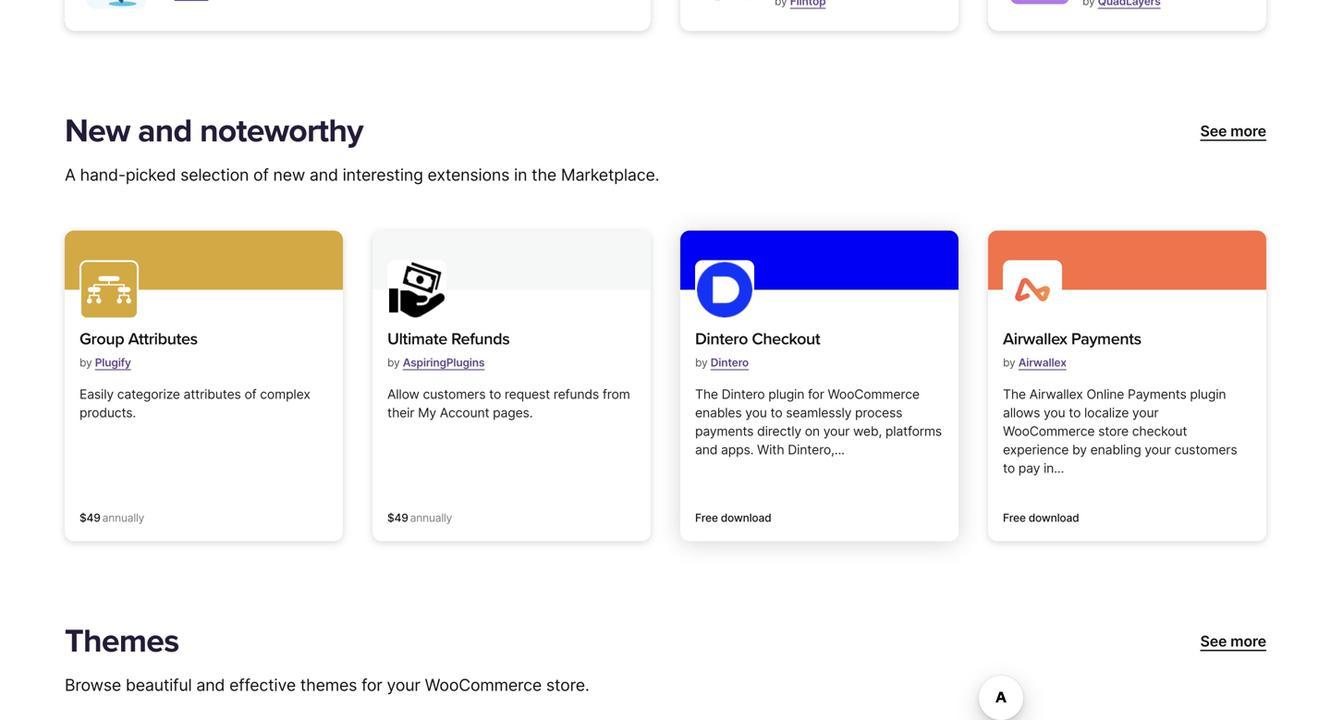 Task type: locate. For each thing, give the bounding box(es) containing it.
2 vertical spatial woocommerce
[[425, 676, 542, 696]]

allow customers to request refunds from their my account pages.
[[388, 387, 630, 421]]

my
[[418, 405, 437, 421]]

ultimate
[[388, 329, 448, 349]]

1 download from the left
[[721, 512, 772, 525]]

0 horizontal spatial plugin
[[769, 387, 805, 402]]

1 free download from the left
[[695, 512, 772, 525]]

customers up account
[[423, 387, 486, 402]]

and
[[138, 111, 192, 151], [310, 165, 338, 185], [695, 442, 718, 458], [196, 676, 225, 696]]

free download down apps.
[[695, 512, 772, 525]]

online
[[1087, 387, 1125, 402]]

aspiringplugins link
[[403, 349, 485, 377]]

woocommerce up experience
[[1003, 424, 1095, 439]]

download
[[721, 512, 772, 525], [1029, 512, 1080, 525]]

airwallex inside the airwallex online payments plugin allows you to localize your woocommerce store checkout experience by enabling your customers to pay in...
[[1030, 387, 1084, 402]]

store
[[1099, 424, 1129, 439]]

0 vertical spatial dintero
[[695, 329, 748, 349]]

and down payments
[[695, 442, 718, 458]]

1 horizontal spatial $49
[[388, 512, 408, 525]]

the inside the dintero plugin for woocommerce enables you to seamlessly process payments directly on your web, platforms and apps. with dintero,...
[[695, 387, 719, 402]]

1 see from the top
[[1201, 122, 1228, 140]]

$49 annually
[[80, 512, 144, 525], [388, 512, 452, 525]]

request
[[505, 387, 550, 402]]

1 see more link from the top
[[1201, 120, 1267, 142]]

more
[[1231, 122, 1267, 140], [1231, 633, 1267, 651]]

and right new
[[310, 165, 338, 185]]

plugin
[[769, 387, 805, 402], [1191, 387, 1227, 402]]

0 vertical spatial for
[[808, 387, 825, 402]]

by left 'dintero' link
[[695, 356, 708, 370]]

dintero up enables at the bottom right of page
[[722, 387, 765, 402]]

1 vertical spatial see
[[1201, 633, 1228, 651]]

payments inside airwallex payments by airwallex
[[1072, 329, 1142, 349]]

2 see more from the top
[[1201, 633, 1267, 651]]

free for airwallex
[[1003, 512, 1026, 525]]

by inside dintero checkout by dintero
[[695, 356, 708, 370]]

to up directly
[[771, 405, 783, 421]]

airwallex payments link
[[1003, 327, 1142, 352]]

1 horizontal spatial annually
[[410, 512, 452, 525]]

enabling
[[1091, 442, 1142, 458]]

annually for group
[[102, 512, 144, 525]]

themes
[[300, 676, 357, 696]]

1 vertical spatial customers
[[1175, 442, 1238, 458]]

0 horizontal spatial free download
[[695, 512, 772, 525]]

by
[[80, 356, 92, 370], [388, 356, 400, 370], [695, 356, 708, 370], [1003, 356, 1016, 370], [1073, 442, 1088, 458]]

the for dintero
[[695, 387, 719, 402]]

0 vertical spatial payments
[[1072, 329, 1142, 349]]

1 horizontal spatial the
[[1003, 387, 1026, 402]]

refunds
[[451, 329, 510, 349]]

experience
[[1003, 442, 1069, 458]]

see for new and noteworthy
[[1201, 122, 1228, 140]]

2 download from the left
[[1029, 512, 1080, 525]]

1 vertical spatial see more link
[[1201, 631, 1267, 653]]

1 vertical spatial more
[[1231, 633, 1267, 651]]

group
[[80, 329, 124, 349]]

dintero
[[695, 329, 748, 349], [711, 356, 749, 370], [722, 387, 765, 402]]

0 horizontal spatial $49
[[80, 512, 101, 525]]

a
[[65, 165, 76, 185]]

airwallex down airwallex payments link on the right of the page
[[1019, 356, 1067, 370]]

download for dintero
[[721, 512, 772, 525]]

2 see more link from the top
[[1201, 631, 1267, 653]]

2 horizontal spatial woocommerce
[[1003, 424, 1095, 439]]

2 vertical spatial airwallex
[[1030, 387, 1084, 402]]

your
[[1133, 405, 1159, 421], [824, 424, 850, 439], [1145, 442, 1172, 458], [387, 676, 421, 696]]

by for ultimate refunds
[[388, 356, 400, 370]]

account
[[440, 405, 490, 421]]

by inside airwallex payments by airwallex
[[1003, 356, 1016, 370]]

payments up the online
[[1072, 329, 1142, 349]]

1 more from the top
[[1231, 122, 1267, 140]]

plugin inside the airwallex online payments plugin allows you to localize your woocommerce store checkout experience by enabling your customers to pay in...
[[1191, 387, 1227, 402]]

to left the localize
[[1069, 405, 1081, 421]]

$49
[[80, 512, 101, 525], [388, 512, 408, 525]]

1 $49 from the left
[[80, 512, 101, 525]]

0 vertical spatial see more link
[[1201, 120, 1267, 142]]

1 horizontal spatial for
[[808, 387, 825, 402]]

dintero checkout link
[[695, 327, 821, 352]]

aspiringplugins
[[403, 356, 485, 370]]

categorize
[[117, 387, 180, 402]]

annually for ultimate
[[410, 512, 452, 525]]

plugin inside the dintero plugin for woocommerce enables you to seamlessly process payments directly on your web, platforms and apps. with dintero,...
[[769, 387, 805, 402]]

2 more from the top
[[1231, 633, 1267, 651]]

in...
[[1044, 461, 1065, 476]]

customers inside the airwallex online payments plugin allows you to localize your woocommerce store checkout experience by enabling your customers to pay in...
[[1175, 442, 1238, 458]]

you inside the dintero plugin for woocommerce enables you to seamlessly process payments directly on your web, platforms and apps. with dintero,...
[[746, 405, 767, 421]]

the inside the airwallex online payments plugin allows you to localize your woocommerce store checkout experience by enabling your customers to pay in...
[[1003, 387, 1026, 402]]

of
[[253, 165, 269, 185], [245, 387, 257, 402]]

you inside the airwallex online payments plugin allows you to localize your woocommerce store checkout experience by enabling your customers to pay in...
[[1044, 405, 1066, 421]]

1 horizontal spatial free
[[1003, 512, 1026, 525]]

1 horizontal spatial customers
[[1175, 442, 1238, 458]]

1 horizontal spatial free download
[[1003, 512, 1080, 525]]

2 you from the left
[[1044, 405, 1066, 421]]

2 $49 annually from the left
[[388, 512, 452, 525]]

more for new and noteworthy
[[1231, 122, 1267, 140]]

0 horizontal spatial you
[[746, 405, 767, 421]]

$49 for group attributes
[[80, 512, 101, 525]]

2 free from the left
[[1003, 512, 1026, 525]]

by inside group attributes by plugify
[[80, 356, 92, 370]]

marketplace.
[[561, 165, 660, 185]]

see more link
[[1201, 120, 1267, 142], [1201, 631, 1267, 653]]

free down payments
[[695, 512, 718, 525]]

0 horizontal spatial for
[[362, 676, 383, 696]]

2 $49 from the left
[[388, 512, 408, 525]]

by left enabling
[[1073, 442, 1088, 458]]

free down pay on the bottom of the page
[[1003, 512, 1026, 525]]

attributes
[[184, 387, 241, 402]]

payments up checkout
[[1128, 387, 1187, 402]]

airwallex down airwallex link
[[1030, 387, 1084, 402]]

for
[[808, 387, 825, 402], [362, 676, 383, 696]]

the
[[695, 387, 719, 402], [1003, 387, 1026, 402]]

airwallex
[[1003, 329, 1068, 349], [1019, 356, 1067, 370], [1030, 387, 1084, 402]]

enables
[[695, 405, 742, 421]]

1 vertical spatial payments
[[1128, 387, 1187, 402]]

attributes
[[128, 329, 198, 349]]

effective
[[229, 676, 296, 696]]

download for airwallex
[[1029, 512, 1080, 525]]

group attributes by plugify
[[80, 329, 198, 370]]

for right themes
[[362, 676, 383, 696]]

woocommerce left store.
[[425, 676, 542, 696]]

1 $49 annually from the left
[[80, 512, 144, 525]]

payments
[[1072, 329, 1142, 349], [1128, 387, 1187, 402]]

with
[[757, 442, 785, 458]]

0 vertical spatial see more
[[1201, 122, 1267, 140]]

1 horizontal spatial $49 annually
[[388, 512, 452, 525]]

to inside the dintero plugin for woocommerce enables you to seamlessly process payments directly on your web, platforms and apps. with dintero,...
[[771, 405, 783, 421]]

0 horizontal spatial free
[[695, 512, 718, 525]]

to
[[489, 387, 501, 402], [771, 405, 783, 421], [1069, 405, 1081, 421], [1003, 461, 1015, 476]]

1 horizontal spatial plugin
[[1191, 387, 1227, 402]]

see more for themes
[[1201, 633, 1267, 651]]

to up pages.
[[489, 387, 501, 402]]

airwallex up the allows at the right
[[1003, 329, 1068, 349]]

see
[[1201, 122, 1228, 140], [1201, 633, 1228, 651]]

see more
[[1201, 122, 1267, 140], [1201, 633, 1267, 651]]

your right on
[[824, 424, 850, 439]]

by up allow
[[388, 356, 400, 370]]

by inside the airwallex online payments plugin allows you to localize your woocommerce store checkout experience by enabling your customers to pay in...
[[1073, 442, 1088, 458]]

customers down checkout
[[1175, 442, 1238, 458]]

0 horizontal spatial download
[[721, 512, 772, 525]]

1 vertical spatial of
[[245, 387, 257, 402]]

the
[[532, 165, 557, 185]]

dintero left checkout
[[695, 329, 748, 349]]

free download
[[695, 512, 772, 525], [1003, 512, 1080, 525]]

2 free download from the left
[[1003, 512, 1080, 525]]

see more link for themes
[[1201, 631, 1267, 653]]

free download down pay on the bottom of the page
[[1003, 512, 1080, 525]]

customers
[[423, 387, 486, 402], [1175, 442, 1238, 458]]

2 vertical spatial dintero
[[722, 387, 765, 402]]

download down 'in...'
[[1029, 512, 1080, 525]]

2 see from the top
[[1201, 633, 1228, 651]]

the up enables at the bottom right of page
[[695, 387, 719, 402]]

1 the from the left
[[695, 387, 719, 402]]

0 horizontal spatial the
[[695, 387, 719, 402]]

download down apps.
[[721, 512, 772, 525]]

1 vertical spatial woocommerce
[[1003, 424, 1095, 439]]

and up the picked
[[138, 111, 192, 151]]

1 vertical spatial see more
[[1201, 633, 1267, 651]]

themes
[[65, 622, 179, 661]]

browse beautiful and effective themes for your woocommerce store.
[[65, 676, 590, 696]]

1 you from the left
[[746, 405, 767, 421]]

by inside ultimate refunds by aspiringplugins
[[388, 356, 400, 370]]

0 vertical spatial of
[[253, 165, 269, 185]]

1 see more from the top
[[1201, 122, 1267, 140]]

more for themes
[[1231, 633, 1267, 651]]

1 horizontal spatial download
[[1029, 512, 1080, 525]]

1 annually from the left
[[102, 512, 144, 525]]

annually
[[102, 512, 144, 525], [410, 512, 452, 525]]

complex
[[260, 387, 311, 402]]

by left plugify link
[[80, 356, 92, 370]]

your right themes
[[387, 676, 421, 696]]

for up seamlessly
[[808, 387, 825, 402]]

1 horizontal spatial woocommerce
[[828, 387, 920, 402]]

for inside the dintero plugin for woocommerce enables you to seamlessly process payments directly on your web, platforms and apps. with dintero,...
[[808, 387, 825, 402]]

0 horizontal spatial customers
[[423, 387, 486, 402]]

2 plugin from the left
[[1191, 387, 1227, 402]]

and inside the dintero plugin for woocommerce enables you to seamlessly process payments directly on your web, platforms and apps. with dintero,...
[[695, 442, 718, 458]]

1 horizontal spatial you
[[1044, 405, 1066, 421]]

you up directly
[[746, 405, 767, 421]]

apps.
[[721, 442, 754, 458]]

0 vertical spatial customers
[[423, 387, 486, 402]]

0 horizontal spatial $49 annually
[[80, 512, 144, 525]]

by left airwallex link
[[1003, 356, 1016, 370]]

dintero down dintero checkout link
[[711, 356, 749, 370]]

1 plugin from the left
[[769, 387, 805, 402]]

0 vertical spatial see
[[1201, 122, 1228, 140]]

woocommerce
[[828, 387, 920, 402], [1003, 424, 1095, 439], [425, 676, 542, 696]]

1 free from the left
[[695, 512, 718, 525]]

woocommerce up process
[[828, 387, 920, 402]]

you right the allows at the right
[[1044, 405, 1066, 421]]

2 the from the left
[[1003, 387, 1026, 402]]

the airwallex online payments plugin allows you to localize your woocommerce store checkout experience by enabling your customers to pay in...
[[1003, 387, 1238, 476]]

the up the allows at the right
[[1003, 387, 1026, 402]]

process
[[856, 405, 903, 421]]

seamlessly
[[786, 405, 852, 421]]

0 vertical spatial more
[[1231, 122, 1267, 140]]

you
[[746, 405, 767, 421], [1044, 405, 1066, 421]]

of inside easily categorize attributes of complex products.
[[245, 387, 257, 402]]

0 vertical spatial woocommerce
[[828, 387, 920, 402]]

2 annually from the left
[[410, 512, 452, 525]]

interesting
[[343, 165, 423, 185]]

airwallex payments by airwallex
[[1003, 329, 1142, 370]]

0 horizontal spatial annually
[[102, 512, 144, 525]]

free
[[695, 512, 718, 525], [1003, 512, 1026, 525]]

of left complex
[[245, 387, 257, 402]]

of left new
[[253, 165, 269, 185]]



Task type: describe. For each thing, give the bounding box(es) containing it.
ultimate refunds link
[[388, 327, 510, 352]]

the for airwallex
[[1003, 387, 1026, 402]]

1 vertical spatial for
[[362, 676, 383, 696]]

web,
[[854, 424, 882, 439]]

from
[[603, 387, 630, 402]]

directly
[[758, 424, 802, 439]]

the dintero plugin for woocommerce enables you to seamlessly process payments directly on your web, platforms and apps. with dintero,...
[[695, 387, 942, 458]]

extensions
[[428, 165, 510, 185]]

beautiful
[[126, 676, 192, 696]]

pages.
[[493, 405, 533, 421]]

dintero,...
[[788, 442, 845, 458]]

1 vertical spatial airwallex
[[1019, 356, 1067, 370]]

0 vertical spatial airwallex
[[1003, 329, 1068, 349]]

hand-
[[80, 165, 126, 185]]

to left pay on the bottom of the page
[[1003, 461, 1015, 476]]

see more for new and noteworthy
[[1201, 122, 1267, 140]]

woocommerce inside the dintero plugin for woocommerce enables you to seamlessly process payments directly on your web, platforms and apps. with dintero,...
[[828, 387, 920, 402]]

dintero checkout by dintero
[[695, 329, 821, 370]]

by for group attributes
[[80, 356, 92, 370]]

airwallex link
[[1019, 349, 1067, 377]]

your down checkout
[[1145, 442, 1172, 458]]

free download for dintero
[[695, 512, 772, 525]]

by for airwallex payments
[[1003, 356, 1016, 370]]

localize
[[1085, 405, 1129, 421]]

dintero inside the dintero plugin for woocommerce enables you to seamlessly process payments directly on your web, platforms and apps. with dintero,...
[[722, 387, 765, 402]]

payments
[[695, 424, 754, 439]]

$49 annually for group
[[80, 512, 144, 525]]

allows
[[1003, 405, 1041, 421]]

plugify
[[95, 356, 131, 370]]

woocommerce inside the airwallex online payments plugin allows you to localize your woocommerce store checkout experience by enabling your customers to pay in...
[[1003, 424, 1095, 439]]

your inside the dintero plugin for woocommerce enables you to seamlessly process payments directly on your web, platforms and apps. with dintero,...
[[824, 424, 850, 439]]

payments inside the airwallex online payments plugin allows you to localize your woocommerce store checkout experience by enabling your customers to pay in...
[[1128, 387, 1187, 402]]

$49 annually for ultimate
[[388, 512, 452, 525]]

store.
[[546, 676, 590, 696]]

and right "beautiful"
[[196, 676, 225, 696]]

your up checkout
[[1133, 405, 1159, 421]]

selection
[[180, 165, 249, 185]]

ultimate refunds by aspiringplugins
[[388, 329, 510, 370]]

products.
[[80, 405, 136, 421]]

new and noteworthy
[[65, 111, 363, 151]]

checkout
[[1133, 424, 1188, 439]]

new
[[273, 165, 305, 185]]

0 horizontal spatial woocommerce
[[425, 676, 542, 696]]

browse
[[65, 676, 121, 696]]

you for dintero
[[746, 405, 767, 421]]

$49 for ultimate refunds
[[388, 512, 408, 525]]

checkout
[[752, 329, 821, 349]]

a hand-picked selection of new and interesting extensions in the marketplace.
[[65, 165, 660, 185]]

see more link for new and noteworthy
[[1201, 120, 1267, 142]]

on
[[805, 424, 820, 439]]

dintero link
[[711, 349, 749, 377]]

platforms
[[886, 424, 942, 439]]

easily categorize attributes of complex products.
[[80, 387, 311, 421]]

1 vertical spatial dintero
[[711, 356, 749, 370]]

free download for airwallex
[[1003, 512, 1080, 525]]

see for themes
[[1201, 633, 1228, 651]]

to inside allow customers to request refunds from their my account pages.
[[489, 387, 501, 402]]

new
[[65, 111, 130, 151]]

in
[[514, 165, 527, 185]]

refunds
[[554, 387, 599, 402]]

easily
[[80, 387, 114, 402]]

free for dintero
[[695, 512, 718, 525]]

customers inside allow customers to request refunds from their my account pages.
[[423, 387, 486, 402]]

group attributes link
[[80, 327, 198, 352]]

plugify link
[[95, 349, 131, 377]]

picked
[[126, 165, 176, 185]]

by for dintero checkout
[[695, 356, 708, 370]]

allow
[[388, 387, 420, 402]]

pay
[[1019, 461, 1041, 476]]

you for airwallex
[[1044, 405, 1066, 421]]

noteworthy
[[200, 111, 363, 151]]

their
[[388, 405, 415, 421]]



Task type: vqa. For each thing, say whether or not it's contained in the screenshot.
Airwallex's Free download
yes



